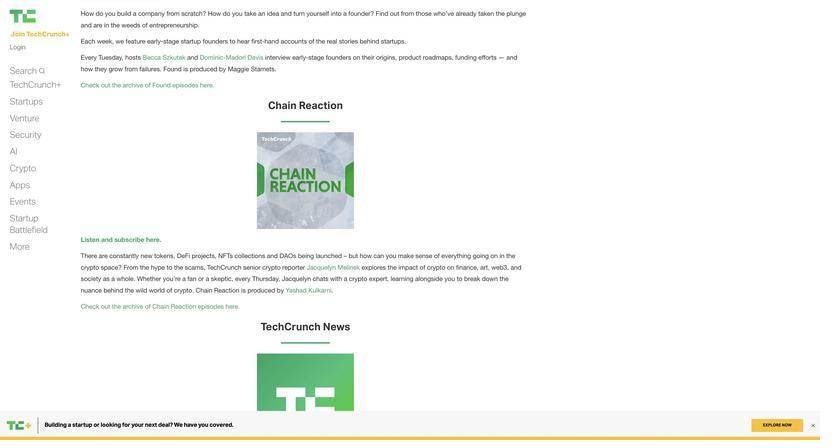 Task type: locate. For each thing, give the bounding box(es) containing it.
how right 'but'
[[360, 253, 372, 260]]

and down startup
[[187, 54, 198, 61]]

0 vertical spatial are
[[93, 21, 102, 29]]

1 vertical spatial out
[[101, 82, 110, 89]]

1 vertical spatial chain
[[196, 287, 212, 294]]

founders
[[203, 38, 228, 45], [326, 54, 351, 61]]

to inside explores the impact of crypto on finance, art, web3, and society as a whole. whether you're a fan or a skeptic, every thursday, jacquelyn chats with a crypto expert, learning alongside you to break down the nuance behind the wild world of crypto.
[[457, 275, 462, 283]]

are
[[93, 21, 102, 29], [99, 253, 108, 260]]

1 horizontal spatial how
[[208, 10, 221, 17]]

ai
[[10, 146, 17, 157]]

behind up their
[[360, 38, 379, 45]]

1 vertical spatial how
[[360, 253, 372, 260]]

are up 'space?'
[[99, 253, 108, 260]]

1 horizontal spatial on
[[447, 264, 454, 271]]

0 horizontal spatial how
[[81, 65, 93, 73]]

and left turn
[[281, 10, 292, 17]]

check
[[81, 82, 99, 89], [81, 303, 99, 311]]

2 vertical spatial out
[[101, 303, 110, 311]]

out inside find out from those who've already taken the plunge and are in the weeds of entrepreneurship.
[[390, 10, 399, 17]]

techcrunch inside 'there are constantly new tokens, defi projects, nfts collections and daos being launched – but how can you make sense of everything going on in the crypto space? from the hype to the scams, techcrunch senior crypto reporter'
[[207, 264, 241, 271]]

1 vertical spatial stage
[[308, 54, 324, 61]]

1 vertical spatial behind
[[104, 287, 123, 294]]

archive
[[123, 82, 143, 89], [123, 303, 143, 311]]

is down szkutak
[[183, 65, 188, 73]]

0 horizontal spatial do
[[96, 10, 103, 17]]

here.
[[200, 82, 214, 89], [146, 236, 161, 244], [226, 303, 240, 311]]

each
[[81, 38, 95, 45]]

on
[[353, 54, 360, 61], [491, 253, 498, 260], [447, 264, 454, 271]]

0 vertical spatial reaction
[[299, 99, 343, 112]]

archive for found
[[123, 82, 143, 89]]

chain for chain reaction
[[268, 99, 297, 112]]

interview
[[265, 54, 291, 61]]

how down the every
[[81, 65, 93, 73]]

0 horizontal spatial from
[[125, 65, 138, 73]]

1 vertical spatial to
[[167, 264, 172, 271]]

0 vertical spatial check
[[81, 82, 99, 89]]

accounts
[[281, 38, 307, 45]]

founders down real
[[326, 54, 351, 61]]

here. down found is produced by maggie stamets.
[[200, 82, 214, 89]]

of right "sense"
[[434, 253, 440, 260]]

archive down wild
[[123, 303, 143, 311]]

you
[[105, 10, 115, 17], [232, 10, 243, 17], [386, 253, 396, 260], [445, 275, 455, 283]]

0 vertical spatial founders
[[203, 38, 228, 45]]

find out from those who've already taken the plunge and are in the weeds of entrepreneurship.
[[81, 10, 526, 29]]

you right alongside at the bottom of the page
[[445, 275, 455, 283]]

1 vertical spatial produced
[[248, 287, 275, 294]]

1 horizontal spatial to
[[230, 38, 235, 45]]

2 vertical spatial chain
[[152, 303, 169, 311]]

chain for chain reaction is produced by yashad kulkarni .
[[196, 287, 212, 294]]

a right into in the top of the page
[[343, 10, 347, 17]]

build
[[117, 10, 131, 17]]

1 vertical spatial early-
[[292, 54, 308, 61]]

stage
[[163, 38, 179, 45], [308, 54, 324, 61]]

company
[[138, 10, 165, 17]]

and inside 'there are constantly new tokens, defi projects, nfts collections and daos being launched – but how can you make sense of everything going on in the crypto space? from the hype to the scams, techcrunch senior crypto reporter'
[[267, 253, 278, 260]]

on up web3, at the bottom right
[[491, 253, 498, 260]]

crypto.
[[174, 287, 194, 294]]

0 horizontal spatial chain
[[152, 303, 169, 311]]

new
[[141, 253, 152, 260]]

founders inside interview early-stage founders on their origins, product roadmaps, funding efforts — and how they grow from failures.
[[326, 54, 351, 61]]

0 horizontal spatial here.
[[146, 236, 161, 244]]

break
[[464, 275, 480, 283]]

real
[[327, 38, 337, 45]]

take
[[244, 10, 256, 17]]

and right web3, at the bottom right
[[511, 264, 522, 271]]

2 horizontal spatial chain
[[268, 99, 297, 112]]

do left build
[[96, 10, 103, 17]]

1 vertical spatial archive
[[123, 303, 143, 311]]

techcrunch inside join techcrunch +
[[26, 30, 66, 38]]

and
[[281, 10, 292, 17], [81, 21, 92, 29], [187, 54, 198, 61], [507, 54, 517, 61], [101, 236, 113, 244], [267, 253, 278, 260], [511, 264, 522, 271]]

2 check from the top
[[81, 303, 99, 311]]

0 vertical spatial chain
[[268, 99, 297, 112]]

1 horizontal spatial stage
[[308, 54, 324, 61]]

+
[[66, 30, 69, 39]]

0 vertical spatial jacquelyn
[[307, 264, 336, 271]]

and left daos
[[267, 253, 278, 260]]

davis
[[248, 54, 263, 61]]

on inside 'there are constantly new tokens, defi projects, nfts collections and daos being launched – but how can you make sense of everything going on in the crypto space? from the hype to the scams, techcrunch senior crypto reporter'
[[491, 253, 498, 260]]

found down every tuesday, hosts becca szkutak and dominic-madori davis
[[163, 65, 182, 73]]

senior
[[243, 264, 261, 271]]

check out the archive of found episodes here. link
[[81, 82, 214, 89]]

archive down grow
[[123, 82, 143, 89]]

startup
[[10, 213, 38, 224]]

do
[[96, 10, 103, 17], [223, 10, 230, 17]]

1 horizontal spatial techcrunch
[[207, 264, 241, 271]]

0 horizontal spatial to
[[167, 264, 172, 271]]

0 vertical spatial how
[[81, 65, 93, 73]]

subscribe
[[114, 236, 144, 244]]

0 horizontal spatial by
[[219, 65, 226, 73]]

1 vertical spatial reaction
[[214, 287, 239, 294]]

out for found
[[101, 82, 110, 89]]

chain
[[268, 99, 297, 112], [196, 287, 212, 294], [152, 303, 169, 311]]

going
[[473, 253, 489, 260]]

from
[[123, 264, 138, 271]]

skeptic,
[[211, 275, 233, 283]]

1 horizontal spatial founders
[[326, 54, 351, 61]]

startup battlefield link
[[10, 213, 48, 236]]

by
[[219, 65, 226, 73], [277, 287, 284, 294]]

and up each
[[81, 21, 92, 29]]

you right can
[[386, 253, 396, 260]]

jacquelyn
[[307, 264, 336, 271], [282, 275, 311, 283]]

—
[[498, 54, 505, 61]]

1 horizontal spatial from
[[167, 10, 180, 17]]

1 horizontal spatial do
[[223, 10, 230, 17]]

2 archive from the top
[[123, 303, 143, 311]]

0 vertical spatial archive
[[123, 82, 143, 89]]

produced down the thursday,
[[248, 287, 275, 294]]

do left take
[[223, 10, 230, 17]]

to right hype
[[167, 264, 172, 271]]

check for check out the archive of chain reaction episodes here.
[[81, 303, 99, 311]]

how inside interview early-stage founders on their origins, product roadmaps, funding efforts — and how they grow from failures.
[[81, 65, 93, 73]]

and inside explores the impact of crypto on finance, art, web3, and society as a whole. whether you're a fan or a skeptic, every thursday, jacquelyn chats with a crypto expert, learning alongside you to break down the nuance behind the wild world of crypto.
[[511, 264, 522, 271]]

battlefield
[[10, 224, 48, 236]]

0 horizontal spatial produced
[[190, 65, 217, 73]]

check down nuance
[[81, 303, 99, 311]]

of
[[142, 21, 148, 29], [309, 38, 314, 45], [145, 82, 151, 89], [434, 253, 440, 260], [420, 264, 425, 271], [167, 287, 172, 294], [145, 303, 151, 311]]

1 horizontal spatial in
[[500, 253, 505, 260]]

0 horizontal spatial how
[[81, 10, 94, 17]]

a right build
[[133, 10, 136, 17]]

0 vertical spatial on
[[353, 54, 360, 61]]

1 vertical spatial in
[[500, 253, 505, 260]]

2 horizontal spatial on
[[491, 253, 498, 260]]

2 vertical spatial to
[[457, 275, 462, 283]]

of down company
[[142, 21, 148, 29]]

0 horizontal spatial techcrunch
[[26, 30, 66, 38]]

0 horizontal spatial stage
[[163, 38, 179, 45]]

found down failures.
[[152, 82, 171, 89]]

0 vertical spatial techcrunch
[[26, 30, 66, 38]]

1 horizontal spatial is
[[241, 287, 246, 294]]

search
[[10, 65, 37, 76]]

collections
[[235, 253, 265, 260]]

episodes
[[172, 82, 198, 89], [198, 303, 224, 311]]

jacquelyn up yashad
[[282, 275, 311, 283]]

on inside interview early-stage founders on their origins, product roadmaps, funding efforts — and how they grow from failures.
[[353, 54, 360, 61]]

1 horizontal spatial how
[[360, 253, 372, 260]]

crypto down melinek
[[349, 275, 367, 283]]

2 horizontal spatial reaction
[[299, 99, 343, 112]]

venture link
[[10, 112, 39, 124]]

out right find
[[390, 10, 399, 17]]

a
[[133, 10, 136, 17], [343, 10, 347, 17], [111, 275, 115, 283], [182, 275, 186, 283], [206, 275, 209, 283], [344, 275, 347, 283]]

search image
[[38, 68, 45, 74]]

0 vertical spatial behind
[[360, 38, 379, 45]]

in up week,
[[104, 21, 109, 29]]

0 horizontal spatial behind
[[104, 287, 123, 294]]

by left yashad
[[277, 287, 284, 294]]

first-
[[251, 38, 265, 45]]

techcrunch
[[26, 30, 66, 38], [207, 264, 241, 271], [261, 320, 321, 334]]

2 vertical spatial here.
[[226, 303, 240, 311]]

episodes down or on the left
[[198, 303, 224, 311]]

yashad
[[286, 287, 307, 294]]

episodes down szkutak
[[172, 82, 198, 89]]

on down 'everything'
[[447, 264, 454, 271]]

1 vertical spatial on
[[491, 253, 498, 260]]

1 check from the top
[[81, 82, 99, 89]]

to inside 'there are constantly new tokens, defi projects, nfts collections and daos being launched – but how can you make sense of everything going on in the crypto space? from the hype to the scams, techcrunch senior crypto reporter'
[[167, 264, 172, 271]]

0 vertical spatial here.
[[200, 82, 214, 89]]

0 vertical spatial early-
[[147, 38, 163, 45]]

jacquelyn up chats
[[307, 264, 336, 271]]

how right scratch?
[[208, 10, 221, 17]]

1 vertical spatial founders
[[326, 54, 351, 61]]

how inside 'there are constantly new tokens, defi projects, nfts collections and daos being launched – but how can you make sense of everything going on in the crypto space? from the hype to the scams, techcrunch senior crypto reporter'
[[360, 253, 372, 260]]

0 vertical spatial in
[[104, 21, 109, 29]]

their
[[362, 54, 374, 61]]

from inside find out from those who've already taken the plunge and are in the weeds of entrepreneurship.
[[401, 10, 414, 17]]

1 archive from the top
[[123, 82, 143, 89]]

dominic-madori davis link
[[200, 54, 263, 62]]

crypto
[[81, 264, 99, 271], [262, 264, 281, 271], [427, 264, 445, 271], [349, 275, 367, 283]]

constantly
[[109, 253, 139, 260]]

funding
[[455, 54, 477, 61]]

0 vertical spatial episodes
[[172, 82, 198, 89]]

is down every
[[241, 287, 246, 294]]

1 vertical spatial techcrunch
[[207, 264, 241, 271]]

with
[[330, 275, 342, 283]]

1 vertical spatial jacquelyn
[[282, 275, 311, 283]]

reaction for chain reaction is produced by yashad kulkarni .
[[214, 287, 239, 294]]

jacquelyn inside jacquelyn melinek link
[[307, 264, 336, 271]]

0 horizontal spatial on
[[353, 54, 360, 61]]

alongside
[[415, 275, 443, 283]]

jacquelyn melinek
[[307, 264, 360, 271]]

0 horizontal spatial reaction
[[171, 303, 196, 311]]

listen and subscribe here. link
[[81, 236, 161, 244]]

behind down as
[[104, 287, 123, 294]]

0 vertical spatial produced
[[190, 65, 217, 73]]

of down wild
[[145, 303, 151, 311]]

here. down every
[[226, 303, 240, 311]]

from up entrepreneurship.
[[167, 10, 180, 17]]

0 horizontal spatial in
[[104, 21, 109, 29]]

being
[[298, 253, 314, 260]]

launched
[[316, 253, 342, 260]]

2 vertical spatial reaction
[[171, 303, 196, 311]]

1 vertical spatial found
[[152, 82, 171, 89]]

to left hear
[[230, 38, 235, 45]]

crypto up the thursday,
[[262, 264, 281, 271]]

from down hosts on the top of page
[[125, 65, 138, 73]]

0 vertical spatial to
[[230, 38, 235, 45]]

out down they
[[101, 82, 110, 89]]

out down nuance
[[101, 303, 110, 311]]

to left break at bottom
[[457, 275, 462, 283]]

you inside 'there are constantly new tokens, defi projects, nfts collections and daos being launched – but how can you make sense of everything going on in the crypto space? from the hype to the scams, techcrunch senior crypto reporter'
[[386, 253, 396, 260]]

efforts
[[478, 54, 497, 61]]

but
[[349, 253, 358, 260]]

failures.
[[139, 65, 162, 73]]

0 vertical spatial out
[[390, 10, 399, 17]]

how up each
[[81, 10, 94, 17]]

2 vertical spatial techcrunch
[[261, 320, 321, 334]]

produced down dominic-
[[190, 65, 217, 73]]

2 horizontal spatial from
[[401, 10, 414, 17]]

whether
[[137, 275, 161, 283]]

grow
[[109, 65, 123, 73]]

check down they
[[81, 82, 99, 89]]

early- up becca
[[147, 38, 163, 45]]

1 vertical spatial by
[[277, 287, 284, 294]]

events
[[10, 196, 36, 207]]

explores the impact of crypto on finance, art, web3, and society as a whole. whether you're a fan or a skeptic, every thursday, jacquelyn chats with a crypto expert, learning alongside you to break down the nuance behind the wild world of crypto.
[[81, 264, 522, 294]]

apps link
[[10, 179, 30, 191]]

1 vertical spatial are
[[99, 253, 108, 260]]

here. up 'new'
[[146, 236, 161, 244]]

of down failures.
[[145, 82, 151, 89]]

and right the —
[[507, 54, 517, 61]]

2 vertical spatial on
[[447, 264, 454, 271]]

1 horizontal spatial early-
[[292, 54, 308, 61]]

founders up dominic-
[[203, 38, 228, 45]]

0 horizontal spatial founders
[[203, 38, 228, 45]]

taken
[[478, 10, 494, 17]]

are inside find out from those who've already taken the plunge and are in the weeds of entrepreneurship.
[[93, 21, 102, 29]]

1 horizontal spatial chain
[[196, 287, 212, 294]]

0 vertical spatial is
[[183, 65, 188, 73]]

1 horizontal spatial reaction
[[214, 287, 239, 294]]

in up web3, at the bottom right
[[500, 253, 505, 260]]

out for already
[[390, 10, 399, 17]]

2 horizontal spatial to
[[457, 275, 462, 283]]

defi
[[177, 253, 190, 260]]

2 horizontal spatial here.
[[226, 303, 240, 311]]

by down 'dominic-madori davis' link
[[219, 65, 226, 73]]

1 vertical spatial check
[[81, 303, 99, 311]]

are up week,
[[93, 21, 102, 29]]

from left those
[[401, 10, 414, 17]]

on left their
[[353, 54, 360, 61]]

web3,
[[491, 264, 509, 271]]

scratch?
[[181, 10, 206, 17]]

early- down accounts
[[292, 54, 308, 61]]

product
[[399, 54, 421, 61]]



Task type: vqa. For each thing, say whether or not it's contained in the screenshot.
out associated with already
yes



Task type: describe. For each thing, give the bounding box(es) containing it.
techcrunch square logo image
[[257, 354, 354, 441]]

dominic-
[[200, 54, 226, 61]]

chain reaction
[[268, 99, 343, 112]]

more link
[[10, 241, 30, 253]]

check out the archive of chain reaction episodes here.
[[81, 303, 240, 311]]

archive for chain
[[123, 303, 143, 311]]

reaction for chain reaction
[[299, 99, 343, 112]]

each week, we feature early-stage startup founders to hear first-hand accounts of the real stories behind startups.
[[81, 38, 406, 45]]

a left fan
[[182, 275, 186, 283]]

scams,
[[185, 264, 205, 271]]

behind inside explores the impact of crypto on finance, art, web3, and society as a whole. whether you're a fan or a skeptic, every thursday, jacquelyn chats with a crypto expert, learning alongside you to break down the nuance behind the wild world of crypto.
[[104, 287, 123, 294]]

entrepreneurship.
[[149, 21, 200, 29]]

startups
[[10, 96, 43, 107]]

or
[[198, 275, 204, 283]]

a right with
[[344, 275, 347, 283]]

of inside find out from those who've already taken the plunge and are in the weeds of entrepreneurship.
[[142, 21, 148, 29]]

join techcrunch +
[[10, 30, 69, 39]]

ai link
[[10, 146, 17, 157]]

1 horizontal spatial here.
[[200, 82, 214, 89]]

szkutak
[[163, 54, 185, 61]]

techcrunch image
[[10, 10, 36, 23]]

stage inside interview early-stage founders on their origins, product roadmaps, funding efforts — and how they grow from failures.
[[308, 54, 324, 61]]

more
[[10, 241, 30, 252]]

chain reaction is produced by yashad kulkarni .
[[196, 287, 333, 294]]

can
[[374, 253, 384, 260]]

crypto link
[[10, 163, 36, 174]]

you're
[[163, 275, 181, 283]]

security link
[[10, 129, 41, 141]]

–
[[344, 253, 347, 260]]

an
[[258, 10, 265, 17]]

0 horizontal spatial is
[[183, 65, 188, 73]]

they
[[95, 65, 107, 73]]

chain reaction logo with background of rounded, textured shapes image
[[257, 133, 354, 230]]

founder?
[[348, 10, 374, 17]]

early- inside interview early-stage founders on their origins, product roadmaps, funding efforts — and how they grow from failures.
[[292, 54, 308, 61]]

crypto
[[10, 163, 36, 174]]

0 vertical spatial found
[[163, 65, 182, 73]]

events link
[[10, 196, 36, 208]]

as
[[103, 275, 110, 283]]

explores
[[362, 264, 386, 271]]

those
[[416, 10, 432, 17]]

wild
[[136, 287, 147, 294]]

yourself
[[307, 10, 329, 17]]

1 vertical spatial is
[[241, 287, 246, 294]]

0 vertical spatial by
[[219, 65, 226, 73]]

2 horizontal spatial techcrunch
[[261, 320, 321, 334]]

1 vertical spatial here.
[[146, 236, 161, 244]]

techcrunch link
[[10, 10, 74, 23]]

tuesday,
[[98, 54, 123, 61]]

stories
[[339, 38, 358, 45]]

found is produced by maggie stamets.
[[163, 65, 276, 73]]

of down you're
[[167, 287, 172, 294]]

into
[[331, 10, 341, 17]]

join
[[10, 30, 25, 38]]

2 how from the left
[[208, 10, 221, 17]]

1 do from the left
[[96, 10, 103, 17]]

kulkarni
[[308, 287, 332, 294]]

there
[[81, 253, 97, 260]]

impact
[[398, 264, 418, 271]]

and inside find out from those who've already taken the plunge and are in the weeds of entrepreneurship.
[[81, 21, 92, 29]]

of down "sense"
[[420, 264, 425, 271]]

news
[[323, 320, 350, 334]]

reporter
[[282, 264, 305, 271]]

startup battlefield
[[10, 213, 48, 236]]

and right listen
[[101, 236, 113, 244]]

down
[[482, 275, 498, 283]]

whole.
[[117, 275, 135, 283]]

listen and subscribe here.
[[81, 236, 161, 244]]

everything
[[441, 253, 471, 260]]

jacquelyn inside explores the impact of crypto on finance, art, web3, and society as a whole. whether you're a fan or a skeptic, every thursday, jacquelyn chats with a crypto expert, learning alongside you to break down the nuance behind the wild world of crypto.
[[282, 275, 311, 283]]

login link
[[10, 41, 25, 53]]

check for check out the archive of found episodes here.
[[81, 82, 99, 89]]

check out the archive of found episodes here.
[[81, 82, 214, 89]]

a right or on the left
[[206, 275, 209, 283]]

art,
[[480, 264, 490, 271]]

you left build
[[105, 10, 115, 17]]

projects,
[[192, 253, 217, 260]]

you left take
[[232, 10, 243, 17]]

every
[[81, 54, 97, 61]]

in inside find out from those who've already taken the plunge and are in the weeds of entrepreneurship.
[[104, 21, 109, 29]]

hand
[[265, 38, 279, 45]]

.
[[332, 287, 333, 294]]

1 horizontal spatial by
[[277, 287, 284, 294]]

you inside explores the impact of crypto on finance, art, web3, and society as a whole. whether you're a fan or a skeptic, every thursday, jacquelyn chats with a crypto expert, learning alongside you to break down the nuance behind the wild world of crypto.
[[445, 275, 455, 283]]

are inside 'there are constantly new tokens, defi projects, nfts collections and daos being launched – but how can you make sense of everything going on in the crypto space? from the hype to the scams, techcrunch senior crypto reporter'
[[99, 253, 108, 260]]

there are constantly new tokens, defi projects, nfts collections and daos being launched – but how can you make sense of everything going on in the crypto space? from the hype to the scams, techcrunch senior crypto reporter
[[81, 253, 515, 271]]

1 vertical spatial episodes
[[198, 303, 224, 311]]

madori
[[226, 54, 246, 61]]

space?
[[101, 264, 122, 271]]

crypto up alongside at the bottom of the page
[[427, 264, 445, 271]]

1 horizontal spatial behind
[[360, 38, 379, 45]]

venture
[[10, 112, 39, 124]]

becca szkutak link
[[143, 54, 185, 62]]

tokens,
[[154, 253, 175, 260]]

turn
[[293, 10, 305, 17]]

of inside 'there are constantly new tokens, defi projects, nfts collections and daos being launched – but how can you make sense of everything going on in the crypto space? from the hype to the scams, techcrunch senior crypto reporter'
[[434, 253, 440, 260]]

learning
[[391, 275, 413, 283]]

we
[[116, 38, 124, 45]]

of right accounts
[[309, 38, 314, 45]]

chats
[[313, 275, 328, 283]]

fan
[[188, 275, 196, 283]]

on inside explores the impact of crypto on finance, art, web3, and society as a whole. whether you're a fan or a skeptic, every thursday, jacquelyn chats with a crypto expert, learning alongside you to break down the nuance behind the wild world of crypto.
[[447, 264, 454, 271]]

startups.
[[381, 38, 406, 45]]

in inside 'there are constantly new tokens, defi projects, nfts collections and daos being launched – but how can you make sense of everything going on in the crypto space? from the hype to the scams, techcrunch senior crypto reporter'
[[500, 253, 505, 260]]

apps
[[10, 179, 30, 191]]

hear
[[237, 38, 250, 45]]

0 horizontal spatial early-
[[147, 38, 163, 45]]

from inside interview early-stage founders on their origins, product roadmaps, funding efforts — and how they grow from failures.
[[125, 65, 138, 73]]

security
[[10, 129, 41, 140]]

who've
[[434, 10, 454, 17]]

and inside interview early-stage founders on their origins, product roadmaps, funding efforts — and how they grow from failures.
[[507, 54, 517, 61]]

0 vertical spatial stage
[[163, 38, 179, 45]]

finance,
[[456, 264, 479, 271]]

society
[[81, 275, 101, 283]]

startups link
[[10, 96, 43, 107]]

1 how from the left
[[81, 10, 94, 17]]

2 do from the left
[[223, 10, 230, 17]]

hosts
[[125, 54, 141, 61]]

thursday,
[[252, 275, 280, 283]]

1 horizontal spatial produced
[[248, 287, 275, 294]]

out for chain
[[101, 303, 110, 311]]

hype
[[151, 264, 165, 271]]

origins,
[[376, 54, 397, 61]]

every tuesday, hosts becca szkutak and dominic-madori davis
[[81, 54, 263, 61]]

becca
[[143, 54, 161, 61]]

a right as
[[111, 275, 115, 283]]

crypto up society
[[81, 264, 99, 271]]



